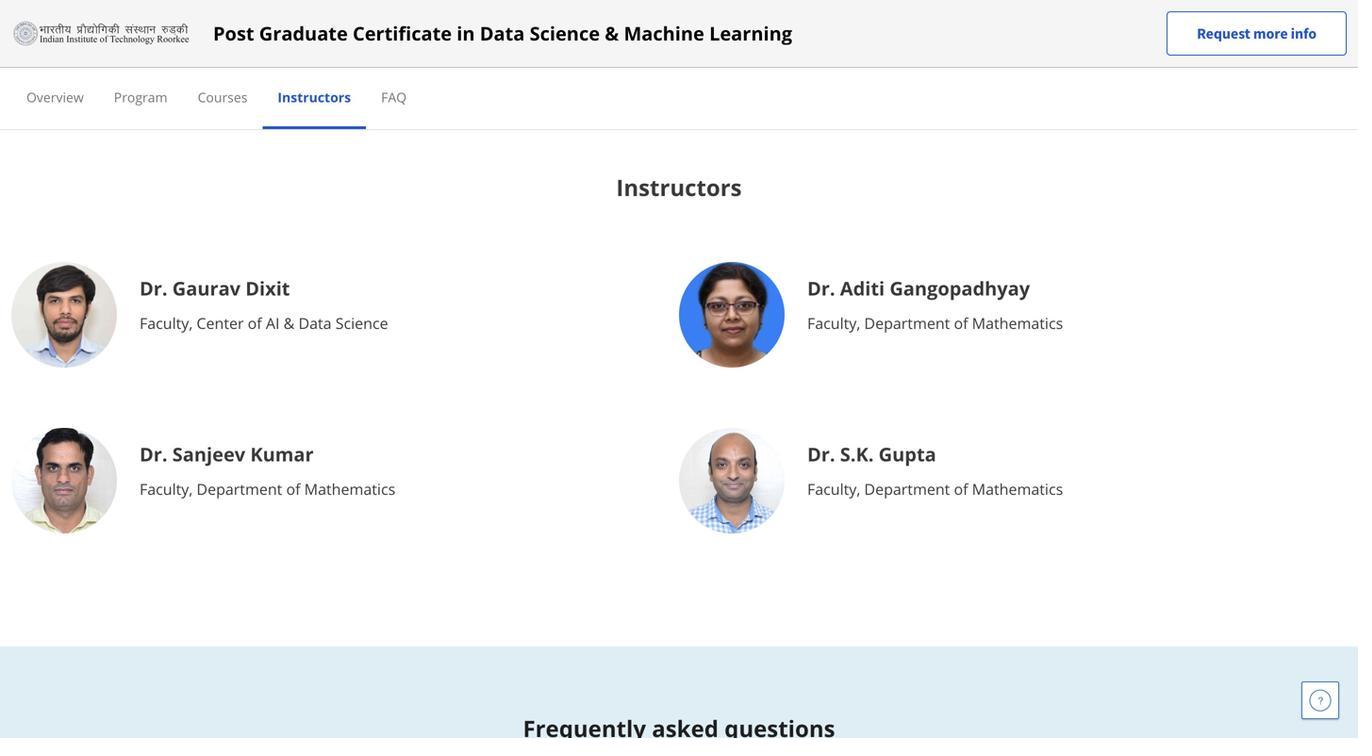 Task type: locate. For each thing, give the bounding box(es) containing it.
instructors down graduate
[[278, 88, 351, 106]]

of for gupta
[[954, 479, 969, 500]]

department down dr. aditi gangopadhyay
[[865, 313, 950, 334]]

request more info
[[1198, 24, 1317, 43]]

program
[[114, 88, 168, 106]]

department
[[865, 313, 950, 334], [197, 479, 282, 500], [865, 479, 950, 500]]

faculty, department of mathematics down kumar
[[140, 479, 396, 500]]

department down gupta on the bottom of page
[[865, 479, 950, 500]]

dr. sanjeev kumar
[[140, 442, 314, 468]]

info
[[1291, 24, 1317, 43]]

data
[[480, 20, 525, 46], [299, 313, 332, 334]]

dr. left the gaurav
[[140, 276, 168, 301]]

program link
[[114, 88, 168, 106]]

instructors
[[278, 88, 351, 106], [617, 172, 742, 203]]

gangopadhyay
[[890, 276, 1030, 301]]

machine
[[624, 20, 705, 46]]

dr. gaurav dixit
[[140, 276, 290, 301]]

& right ai
[[284, 313, 295, 334]]

faculty, department of mathematics down dr. aditi gangopadhyay
[[808, 313, 1064, 334]]

&
[[605, 20, 619, 46], [284, 313, 295, 334]]

dr.
[[140, 276, 168, 301], [808, 276, 836, 301], [140, 442, 168, 468], [808, 442, 836, 468]]

dr. for dr. s.k. gupta
[[808, 442, 836, 468]]

department for gangopadhyay
[[865, 313, 950, 334]]

mathematics for dr. s.k. gupta
[[973, 479, 1064, 500]]

0 vertical spatial science
[[530, 20, 600, 46]]

faculty, department of mathematics for gangopadhyay
[[808, 313, 1064, 334]]

instructors down certificate menu element
[[617, 172, 742, 203]]

0 horizontal spatial data
[[299, 313, 332, 334]]

instructors inside certificate menu element
[[278, 88, 351, 106]]

request
[[1198, 24, 1251, 43]]

faq
[[381, 88, 407, 106]]

faculty, down s.k.
[[808, 479, 861, 500]]

department down "dr. sanjeev kumar"
[[197, 479, 282, 500]]

1 vertical spatial &
[[284, 313, 295, 334]]

1 horizontal spatial data
[[480, 20, 525, 46]]

faculty, down sanjeev
[[140, 479, 193, 500]]

post graduate certificate in data science & machine learning
[[213, 20, 793, 46]]

gaurav
[[172, 276, 241, 301]]

dr. left sanjeev
[[140, 442, 168, 468]]

data right ai
[[299, 313, 332, 334]]

0 horizontal spatial instructors
[[278, 88, 351, 106]]

faculty, department of mathematics down gupta on the bottom of page
[[808, 479, 1064, 500]]

0 horizontal spatial &
[[284, 313, 295, 334]]

data right in
[[480, 20, 525, 46]]

of
[[248, 313, 262, 334], [954, 313, 969, 334], [286, 479, 301, 500], [954, 479, 969, 500]]

1 horizontal spatial instructors
[[617, 172, 742, 203]]

dr. for dr. gaurav dixit
[[140, 276, 168, 301]]

faculty, down aditi
[[808, 313, 861, 334]]

0 vertical spatial &
[[605, 20, 619, 46]]

1 vertical spatial instructors
[[617, 172, 742, 203]]

dr. left aditi
[[808, 276, 836, 301]]

mathematics for dr. aditi gangopadhyay
[[973, 313, 1064, 334]]

faculty, department of mathematics
[[808, 313, 1064, 334], [140, 479, 396, 500], [808, 479, 1064, 500]]

1 horizontal spatial &
[[605, 20, 619, 46]]

dr. left s.k.
[[808, 442, 836, 468]]

0 horizontal spatial science
[[336, 313, 388, 334]]

dr. aditi gangopadhyay
[[808, 276, 1030, 301]]

dr. s.k. gupta image
[[679, 428, 785, 534]]

0 vertical spatial instructors
[[278, 88, 351, 106]]

& left machine
[[605, 20, 619, 46]]

overview link
[[26, 88, 84, 106]]

faculty,
[[140, 313, 193, 334], [808, 313, 861, 334], [140, 479, 193, 500], [808, 479, 861, 500]]

dr. for dr. aditi gangopadhyay
[[808, 276, 836, 301]]

graduate
[[259, 20, 348, 46]]

gupta
[[879, 442, 937, 468]]

0 vertical spatial data
[[480, 20, 525, 46]]

in
[[457, 20, 475, 46]]

mathematics
[[973, 313, 1064, 334], [304, 479, 396, 500], [973, 479, 1064, 500]]

faculty, down the gaurav
[[140, 313, 193, 334]]

science
[[530, 20, 600, 46], [336, 313, 388, 334]]



Task type: describe. For each thing, give the bounding box(es) containing it.
1 vertical spatial science
[[336, 313, 388, 334]]

dr. s.k. gupta
[[808, 442, 937, 468]]

s.k.
[[841, 442, 874, 468]]

courses link
[[198, 88, 248, 106]]

faculty, department of mathematics for gupta
[[808, 479, 1064, 500]]

faq link
[[381, 88, 407, 106]]

kumar
[[250, 442, 314, 468]]

more
[[1254, 24, 1289, 43]]

1 horizontal spatial science
[[530, 20, 600, 46]]

instructors link
[[278, 88, 351, 106]]

faculty, center of ai & data science
[[140, 313, 388, 334]]

sanjeev
[[172, 442, 245, 468]]

certificate menu element
[[11, 68, 1347, 129]]

of for gangopadhyay
[[954, 313, 969, 334]]

dixit
[[246, 276, 290, 301]]

department for kumar
[[197, 479, 282, 500]]

post
[[213, 20, 254, 46]]

ai
[[266, 313, 280, 334]]

certificate
[[353, 20, 452, 46]]

indian institute of technology, roorkee image
[[11, 18, 191, 49]]

of for dixit
[[248, 313, 262, 334]]

aditi
[[841, 276, 885, 301]]

help center image
[[1310, 690, 1332, 712]]

overview
[[26, 88, 84, 106]]

mathematics for dr. sanjeev kumar
[[304, 479, 396, 500]]

dr. for dr. sanjeev kumar
[[140, 442, 168, 468]]

dr. gaurav dixit image
[[11, 262, 117, 368]]

courses
[[198, 88, 248, 106]]

faculty, department of mathematics for kumar
[[140, 479, 396, 500]]

faculty, for aditi
[[808, 313, 861, 334]]

1 vertical spatial data
[[299, 313, 332, 334]]

faculty, for gaurav
[[140, 313, 193, 334]]

department for gupta
[[865, 479, 950, 500]]

center
[[197, 313, 244, 334]]

dr. sanjeev kumar image
[[11, 428, 117, 534]]

request more info button
[[1167, 11, 1347, 56]]

of for kumar
[[286, 479, 301, 500]]

faculty, for sanjeev
[[140, 479, 193, 500]]

dr. aditi gangopadhyay image
[[679, 262, 785, 368]]

learning
[[710, 20, 793, 46]]

faculty, for s.k.
[[808, 479, 861, 500]]



Task type: vqa. For each thing, say whether or not it's contained in the screenshot.
Find your New Career link
no



